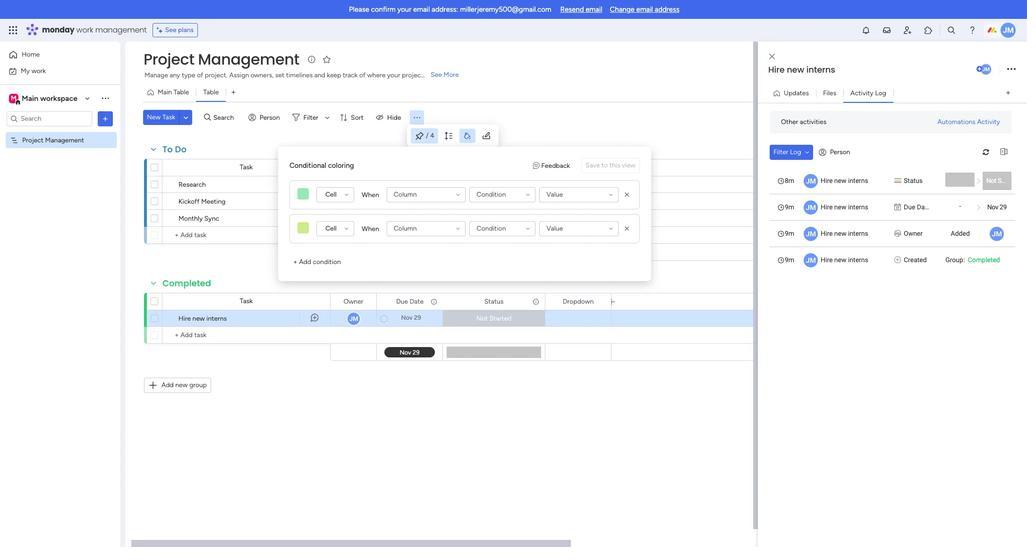 Task type: vqa. For each thing, say whether or not it's contained in the screenshot.
angle down image
yes



Task type: locate. For each thing, give the bounding box(es) containing it.
angle down image
[[184, 114, 188, 121]]

4 right /
[[430, 132, 434, 140]]

1 vertical spatial activity
[[977, 118, 1000, 126]]

1 horizontal spatial filter
[[774, 148, 789, 156]]

0 vertical spatial owner
[[344, 164, 363, 172]]

1 when from the top
[[362, 191, 379, 199]]

2 dropdown field from the top
[[560, 297, 596, 307]]

oct left 12
[[402, 214, 413, 221]]

1 vertical spatial started
[[489, 315, 512, 323]]

0 horizontal spatial started
[[489, 315, 512, 323]]

option
[[0, 132, 120, 134]]

workspace image
[[9, 93, 18, 104]]

1 vertical spatial person button
[[815, 145, 856, 160]]

condition down the stuck
[[477, 225, 506, 233]]

1 vertical spatial task
[[240, 163, 253, 171]]

person right angle down image
[[830, 148, 850, 156]]

1 horizontal spatial email
[[586, 5, 602, 14]]

1 vertical spatial due date
[[396, 298, 424, 306]]

column information image left feedback
[[532, 164, 540, 172]]

management inside list box
[[45, 136, 84, 144]]

1 horizontal spatial not started
[[986, 177, 1018, 184]]

0 vertical spatial management
[[198, 49, 299, 70]]

any
[[170, 71, 180, 79]]

person for person popup button to the right
[[830, 148, 850, 156]]

1 vertical spatial work
[[31, 67, 46, 75]]

/
[[426, 132, 429, 140]]

see inside button
[[165, 26, 176, 34]]

1 horizontal spatial project management
[[144, 49, 299, 70]]

0 vertical spatial column information image
[[532, 164, 540, 172]]

0 vertical spatial your
[[397, 5, 412, 14]]

1 vertical spatial your
[[387, 71, 400, 79]]

1 cell from the top
[[325, 191, 337, 199]]

oct 12
[[402, 214, 420, 221]]

done
[[486, 197, 502, 205]]

help image
[[968, 26, 977, 35]]

2 condition from the top
[[477, 225, 506, 233]]

0 vertical spatial not started
[[986, 177, 1018, 184]]

date right dapulse date column image
[[917, 203, 931, 211]]

2 vertical spatial nov
[[401, 315, 413, 322]]

main for main workspace
[[22, 94, 38, 103]]

0 vertical spatial log
[[875, 89, 886, 97]]

email right change
[[636, 5, 653, 14]]

1 horizontal spatial activity
[[977, 118, 1000, 126]]

condition for remove sort icon
[[477, 191, 506, 199]]

0 horizontal spatial due date
[[396, 298, 424, 306]]

0 horizontal spatial log
[[790, 148, 801, 156]]

person button right search field
[[245, 110, 286, 125]]

1 vertical spatial 4
[[416, 180, 420, 187]]

project management up project.
[[144, 49, 299, 70]]

9m for created
[[785, 256, 794, 264]]

hide
[[387, 114, 401, 122]]

created
[[904, 256, 927, 264]]

search everything image
[[947, 26, 956, 35]]

1 email from the left
[[413, 5, 430, 14]]

it
[[510, 181, 514, 189]]

project up any
[[144, 49, 194, 70]]

hire for due date
[[821, 203, 833, 211]]

1 horizontal spatial options image
[[1007, 63, 1016, 76]]

1 vertical spatial cell
[[325, 225, 337, 233]]

1 vertical spatial project management
[[22, 136, 84, 144]]

1 column from the top
[[394, 191, 417, 199]]

1 vertical spatial see
[[431, 71, 442, 79]]

log left angle down image
[[790, 148, 801, 156]]

1 vertical spatial status
[[484, 298, 504, 306]]

of right track
[[359, 71, 366, 79]]

work right monday
[[76, 25, 93, 35]]

main inside the workspace selection element
[[22, 94, 38, 103]]

2 of from the left
[[359, 71, 366, 79]]

nov
[[403, 180, 414, 187], [987, 203, 998, 211], [401, 315, 413, 322]]

12
[[414, 214, 420, 221]]

due left column information image
[[396, 298, 408, 306]]

options image right jeremy miller icon on the right of the page
[[1007, 63, 1016, 76]]

due date right dapulse date column image
[[904, 203, 931, 211]]

list box containing 8m
[[770, 167, 1018, 273]]

2 cell from the top
[[325, 225, 337, 233]]

cell up condition
[[325, 225, 337, 233]]

1 vertical spatial not started
[[476, 315, 512, 323]]

0 vertical spatial options image
[[1007, 63, 1016, 76]]

email
[[413, 5, 430, 14], [586, 5, 602, 14], [636, 5, 653, 14]]

project management down "search in workspace" field
[[22, 136, 84, 144]]

1 vertical spatial column information image
[[532, 298, 540, 306]]

new
[[787, 64, 804, 76], [834, 177, 847, 184], [834, 203, 847, 211], [834, 230, 847, 237], [834, 256, 847, 264], [192, 315, 205, 323], [175, 382, 188, 390]]

0 horizontal spatial 4
[[416, 180, 420, 187]]

due date
[[904, 203, 931, 211], [396, 298, 424, 306]]

person left filter popup button
[[260, 114, 280, 122]]

v2 overdue deadline image
[[380, 214, 388, 223]]

column down nov 4
[[394, 191, 417, 199]]

see left "more"
[[431, 71, 442, 79]]

0 horizontal spatial table
[[174, 88, 189, 96]]

dropdown for to do
[[563, 164, 594, 172]]

new inside field
[[787, 64, 804, 76]]

2 vertical spatial 9m
[[785, 256, 794, 264]]

interns for due date
[[848, 203, 868, 211]]

hire
[[768, 64, 785, 76], [821, 177, 833, 184], [821, 203, 833, 211], [821, 230, 833, 237], [821, 256, 833, 264], [179, 315, 191, 323]]

coloring
[[328, 161, 354, 170]]

not down the status field
[[476, 315, 488, 323]]

feedback
[[541, 162, 570, 170]]

project
[[144, 49, 194, 70], [22, 136, 44, 144]]

1 horizontal spatial 4
[[430, 132, 434, 140]]

4 up 31
[[416, 180, 420, 187]]

0 vertical spatial work
[[76, 25, 93, 35]]

invite members image
[[903, 26, 912, 35]]

task for completed
[[240, 298, 253, 306]]

due right dapulse date column image
[[904, 203, 915, 211]]

1 horizontal spatial person button
[[815, 145, 856, 160]]

monday
[[42, 25, 74, 35]]

see left plans
[[165, 26, 176, 34]]

value
[[547, 191, 563, 199], [547, 225, 563, 233]]

filter for filter log
[[774, 148, 789, 156]]

1 vertical spatial nov 29
[[401, 315, 421, 322]]

add right "+"
[[299, 258, 311, 266]]

condition for remove sort image on the right top
[[477, 225, 506, 233]]

not started inside list box
[[986, 177, 1018, 184]]

1 dropdown from the top
[[563, 164, 594, 172]]

management down "search in workspace" field
[[45, 136, 84, 144]]

my work button
[[6, 64, 102, 79]]

2 column information image from the top
[[532, 298, 540, 306]]

hire inside field
[[768, 64, 785, 76]]

2 9m from the top
[[785, 230, 794, 237]]

add view image
[[232, 89, 235, 96], [1006, 90, 1010, 97]]

1 vertical spatial value
[[547, 225, 563, 233]]

0 vertical spatial nov 29
[[987, 203, 1007, 211]]

your right confirm
[[397, 5, 412, 14]]

sync
[[204, 215, 219, 223]]

1 9m from the top
[[785, 203, 794, 211]]

email left address:
[[413, 5, 430, 14]]

started down the status field
[[489, 315, 512, 323]]

not started down the status field
[[476, 315, 512, 323]]

Search in workspace field
[[20, 113, 79, 124]]

main workspace
[[22, 94, 77, 103]]

cell down "conditional coloring"
[[325, 191, 337, 199]]

status
[[904, 177, 923, 184], [484, 298, 504, 306]]

0 vertical spatial due
[[904, 203, 915, 211]]

m
[[11, 94, 17, 102]]

0 vertical spatial not
[[986, 177, 996, 184]]

table down project.
[[203, 88, 219, 96]]

log inside button
[[790, 148, 801, 156]]

4 for / 4
[[430, 132, 434, 140]]

when for remove sort icon
[[362, 191, 379, 199]]

1 horizontal spatial nov 29
[[987, 203, 1007, 211]]

0 vertical spatial when
[[362, 191, 379, 199]]

To Do field
[[160, 144, 189, 156]]

when
[[362, 191, 379, 199], [362, 225, 379, 233]]

0 vertical spatial value
[[547, 191, 563, 199]]

oct 31
[[402, 197, 420, 204]]

1 horizontal spatial table
[[203, 88, 219, 96]]

options image
[[1007, 63, 1016, 76], [101, 114, 110, 124]]

not started down export to excel icon
[[986, 177, 1018, 184]]

see for see more
[[431, 71, 442, 79]]

this
[[610, 162, 620, 170]]

1 horizontal spatial project
[[144, 49, 194, 70]]

updates
[[784, 89, 809, 97]]

1 value from the top
[[547, 191, 563, 199]]

of right "type" at the top left of page
[[197, 71, 203, 79]]

nov 29 inside list box
[[987, 203, 1007, 211]]

2 oct from the top
[[402, 214, 413, 221]]

1 vertical spatial filter
[[774, 148, 789, 156]]

1 horizontal spatial add
[[299, 258, 311, 266]]

0 horizontal spatial status
[[484, 298, 504, 306]]

0 horizontal spatial nov 29
[[401, 315, 421, 322]]

filter button
[[288, 110, 333, 125]]

log down the hire new interns field
[[875, 89, 886, 97]]

dropdown
[[563, 164, 594, 172], [563, 298, 594, 306]]

v2 search image
[[204, 112, 211, 123]]

0 horizontal spatial work
[[31, 67, 46, 75]]

not
[[986, 177, 996, 184], [476, 315, 488, 323]]

1 vertical spatial due
[[396, 298, 408, 306]]

2 horizontal spatial email
[[636, 5, 653, 14]]

nov for working on it
[[403, 180, 414, 187]]

1 condition from the top
[[477, 191, 506, 199]]

remove sort image
[[622, 224, 632, 234]]

0 vertical spatial cell
[[325, 191, 337, 199]]

0 horizontal spatial management
[[45, 136, 84, 144]]

project down "search in workspace" field
[[22, 136, 44, 144]]

activity down the hire new interns field
[[851, 89, 874, 97]]

1 horizontal spatial log
[[875, 89, 886, 97]]

more
[[444, 71, 459, 79]]

condition down 'working on it'
[[477, 191, 506, 199]]

0 vertical spatial add
[[299, 258, 311, 266]]

0 vertical spatial nov
[[403, 180, 414, 187]]

jeremy miller image
[[980, 63, 992, 76]]

1 vertical spatial owner
[[904, 230, 923, 237]]

2 column from the top
[[394, 225, 417, 233]]

resend email link
[[560, 5, 602, 14]]

2 vertical spatial task
[[240, 298, 253, 306]]

condition
[[313, 258, 341, 266]]

change email address link
[[610, 5, 680, 14]]

column information image
[[532, 164, 540, 172], [532, 298, 540, 306]]

due date inside list box
[[904, 203, 931, 211]]

hire new interns for owner
[[821, 230, 868, 237]]

Due Date field
[[394, 297, 426, 307]]

0 horizontal spatial due
[[396, 298, 408, 306]]

email right resend in the top right of the page
[[586, 5, 602, 14]]

2 table from the left
[[203, 88, 219, 96]]

0 horizontal spatial completed
[[162, 278, 211, 290]]

list box
[[770, 167, 1018, 273]]

1 vertical spatial column
[[394, 225, 417, 233]]

1 table from the left
[[174, 88, 189, 96]]

4
[[430, 132, 434, 140], [416, 180, 420, 187]]

0 vertical spatial column
[[394, 191, 417, 199]]

owner for 2nd owner field from the top of the page
[[344, 298, 363, 306]]

set
[[275, 71, 284, 79]]

close image
[[769, 53, 775, 60]]

0 horizontal spatial project management
[[22, 136, 84, 144]]

main
[[158, 88, 172, 96], [22, 94, 38, 103]]

files button
[[816, 86, 844, 101]]

column information image right the status field
[[532, 298, 540, 306]]

hire new interns for created
[[821, 256, 868, 264]]

31
[[414, 197, 420, 204]]

timelines
[[286, 71, 313, 79]]

started down export to excel icon
[[998, 177, 1018, 184]]

person for the left person popup button
[[260, 114, 280, 122]]

1 vertical spatial add
[[162, 382, 174, 390]]

hire new interns inside field
[[768, 64, 835, 76]]

0 horizontal spatial date
[[410, 298, 424, 306]]

0 vertical spatial see
[[165, 26, 176, 34]]

Status field
[[482, 297, 506, 307]]

0 vertical spatial person button
[[245, 110, 286, 125]]

0 vertical spatial project management
[[144, 49, 299, 70]]

0 vertical spatial date
[[917, 203, 931, 211]]

address:
[[432, 5, 458, 14]]

dapulse drag 2 image
[[759, 284, 762, 295]]

not started
[[986, 177, 1018, 184], [476, 315, 512, 323]]

Owner field
[[341, 163, 366, 173], [341, 297, 366, 307]]

work
[[76, 25, 93, 35], [31, 67, 46, 75]]

1 vertical spatial management
[[45, 136, 84, 144]]

1 horizontal spatial status
[[904, 177, 923, 184]]

oct left 31
[[402, 197, 413, 204]]

oct for stuck
[[402, 214, 413, 221]]

column down oct 12
[[394, 225, 417, 233]]

cell
[[325, 191, 337, 199], [325, 225, 337, 233]]

not down refresh icon
[[986, 177, 996, 184]]

filter inside button
[[774, 148, 789, 156]]

add
[[299, 258, 311, 266], [162, 382, 174, 390]]

value for remove sort image on the right top
[[547, 225, 563, 233]]

4 inside popup button
[[430, 132, 434, 140]]

person button
[[245, 110, 286, 125], [815, 145, 856, 160]]

1 horizontal spatial not
[[986, 177, 996, 184]]

interns
[[807, 64, 835, 76], [848, 177, 868, 184], [848, 203, 868, 211], [848, 230, 868, 237], [848, 256, 868, 264], [207, 315, 227, 323]]

activity
[[851, 89, 874, 97], [977, 118, 1000, 126]]

started
[[998, 177, 1018, 184], [489, 315, 512, 323]]

due date left column information image
[[396, 298, 424, 306]]

filter inside popup button
[[303, 114, 318, 122]]

see
[[165, 26, 176, 34], [431, 71, 442, 79]]

hire new interns for due date
[[821, 203, 868, 211]]

project management
[[144, 49, 299, 70], [22, 136, 84, 144]]

view
[[622, 162, 636, 170]]

log inside button
[[875, 89, 886, 97]]

1 vertical spatial dropdown field
[[560, 297, 596, 307]]

main down manage
[[158, 88, 172, 96]]

1 horizontal spatial main
[[158, 88, 172, 96]]

main right workspace image
[[22, 94, 38, 103]]

person button right angle down image
[[815, 145, 856, 160]]

1 horizontal spatial of
[[359, 71, 366, 79]]

plans
[[178, 26, 194, 34]]

task for to do
[[240, 163, 253, 171]]

your
[[397, 5, 412, 14], [387, 71, 400, 79]]

2 when from the top
[[362, 225, 379, 233]]

2 value from the top
[[547, 225, 563, 233]]

1 vertical spatial dropdown
[[563, 298, 594, 306]]

0 horizontal spatial project
[[22, 136, 44, 144]]

monday work management
[[42, 25, 147, 35]]

add left 'group'
[[162, 382, 174, 390]]

0 vertical spatial due date
[[904, 203, 931, 211]]

filter left arrow down icon in the top of the page
[[303, 114, 318, 122]]

notifications image
[[861, 26, 871, 35]]

filter
[[303, 114, 318, 122], [774, 148, 789, 156]]

filter log button
[[770, 145, 813, 160]]

1 horizontal spatial 29
[[1000, 203, 1007, 211]]

1 horizontal spatial date
[[917, 203, 931, 211]]

Search field
[[211, 111, 239, 124]]

due date inside due date field
[[396, 298, 424, 306]]

table down any
[[174, 88, 189, 96]]

2 vertical spatial owner
[[344, 298, 363, 306]]

Dropdown field
[[560, 163, 596, 173], [560, 297, 596, 307]]

monthly sync
[[179, 215, 219, 223]]

1 vertical spatial completed
[[162, 278, 211, 290]]

new task
[[147, 113, 175, 121]]

work right my
[[31, 67, 46, 75]]

3 9m from the top
[[785, 256, 794, 264]]

completed inside list box
[[968, 256, 1000, 264]]

0 vertical spatial dropdown field
[[560, 163, 596, 173]]

1 vertical spatial date
[[410, 298, 424, 306]]

my work
[[21, 67, 46, 75]]

2 dropdown from the top
[[563, 298, 594, 306]]

cell for remove sort image on the right top
[[325, 225, 337, 233]]

main inside button
[[158, 88, 172, 96]]

group
[[189, 382, 207, 390]]

1 oct from the top
[[402, 197, 413, 204]]

nov 4
[[403, 180, 420, 187]]

3 email from the left
[[636, 5, 653, 14]]

0 vertical spatial oct
[[402, 197, 413, 204]]

your right where
[[387, 71, 400, 79]]

options image down workspace options image
[[101, 114, 110, 124]]

activity up refresh icon
[[977, 118, 1000, 126]]

do
[[175, 144, 187, 155]]

0 horizontal spatial not started
[[476, 315, 512, 323]]

0 horizontal spatial see
[[165, 26, 176, 34]]

2 email from the left
[[586, 5, 602, 14]]

column
[[394, 191, 417, 199], [394, 225, 417, 233]]

1 vertical spatial condition
[[477, 225, 506, 233]]

research
[[179, 181, 206, 189]]

status inside field
[[484, 298, 504, 306]]

1 horizontal spatial due
[[904, 203, 915, 211]]

work inside button
[[31, 67, 46, 75]]

1 vertical spatial oct
[[402, 214, 413, 221]]

date
[[917, 203, 931, 211], [410, 298, 424, 306]]

group: completed
[[946, 256, 1000, 264]]

Completed field
[[160, 278, 214, 290]]

nov 29
[[987, 203, 1007, 211], [401, 315, 421, 322]]

log for activity log
[[875, 89, 886, 97]]

workspace options image
[[101, 94, 110, 103]]

0 horizontal spatial options image
[[101, 114, 110, 124]]

stands.
[[425, 71, 446, 79]]

filter left angle down image
[[774, 148, 789, 156]]

sort button
[[336, 110, 369, 125]]

condition
[[477, 191, 506, 199], [477, 225, 506, 233]]

0 vertical spatial task
[[162, 113, 175, 121]]

date left column information image
[[410, 298, 424, 306]]

management up assign
[[198, 49, 299, 70]]

1 dropdown field from the top
[[560, 163, 596, 173]]



Task type: describe. For each thing, give the bounding box(es) containing it.
updates button
[[769, 86, 816, 101]]

work for monday
[[76, 25, 93, 35]]

nov for not started
[[401, 315, 413, 322]]

main table
[[158, 88, 189, 96]]

interns for owner
[[848, 230, 868, 237]]

main for main table
[[158, 88, 172, 96]]

save
[[586, 162, 600, 170]]

manage
[[145, 71, 168, 79]]

task inside button
[[162, 113, 175, 121]]

1 owner field from the top
[[341, 163, 366, 173]]

0 horizontal spatial person button
[[245, 110, 286, 125]]

activities
[[800, 118, 827, 126]]

0 vertical spatial 29
[[1000, 203, 1007, 211]]

please confirm your email address: millerjeremy500@gmail.com
[[349, 5, 551, 14]]

select product image
[[9, 26, 18, 35]]

other activities
[[781, 118, 827, 126]]

new
[[147, 113, 161, 121]]

column for remove sort icon
[[394, 191, 417, 199]]

interns inside field
[[807, 64, 835, 76]]

log for filter log
[[790, 148, 801, 156]]

automations
[[938, 118, 976, 126]]

automations activity
[[938, 118, 1000, 126]]

refresh image
[[979, 149, 994, 156]]

hire new interns for status
[[821, 177, 868, 184]]

project management inside list box
[[22, 136, 84, 144]]

+ Add task text field
[[167, 330, 326, 341]]

see for see plans
[[165, 26, 176, 34]]

column information image
[[430, 298, 438, 306]]

hire for owner
[[821, 230, 833, 237]]

and
[[314, 71, 325, 79]]

1 vertical spatial not
[[476, 315, 488, 323]]

project management list box
[[0, 130, 120, 276]]

project.
[[205, 71, 228, 79]]

v2 done deadline image
[[380, 197, 388, 206]]

v2 user feedback image
[[533, 162, 540, 170]]

address
[[655, 5, 680, 14]]

9m for owner
[[785, 230, 794, 237]]

+ add condition button
[[290, 255, 345, 270]]

dropdown field for to do
[[560, 163, 596, 173]]

1 vertical spatial nov
[[987, 203, 998, 211]]

due inside list box
[[904, 203, 915, 211]]

date inside due date field
[[410, 298, 424, 306]]

add inside button
[[162, 382, 174, 390]]

workspace selection element
[[9, 93, 79, 105]]

save to this view
[[586, 162, 636, 170]]

+
[[293, 258, 297, 266]]

9m for due date
[[785, 203, 794, 211]]

add to favorites image
[[322, 55, 331, 64]]

dapulse date column image
[[895, 202, 901, 212]]

see more link
[[430, 70, 460, 80]]

0 vertical spatial started
[[998, 177, 1018, 184]]

/ 4 button
[[411, 128, 438, 144]]

export to excel image
[[997, 149, 1012, 156]]

activity inside "button"
[[977, 118, 1000, 126]]

Project Management field
[[141, 49, 302, 70]]

1 vertical spatial 29
[[414, 315, 421, 322]]

project inside list box
[[22, 136, 44, 144]]

working
[[474, 181, 499, 189]]

owner for first owner field from the top of the page
[[344, 164, 363, 172]]

dropdown field for completed
[[560, 297, 596, 307]]

where
[[367, 71, 386, 79]]

to do
[[162, 144, 187, 155]]

apps image
[[924, 26, 933, 35]]

on
[[500, 181, 508, 189]]

feedback link
[[533, 161, 570, 171]]

to
[[162, 144, 173, 155]]

completed inside field
[[162, 278, 211, 290]]

dapulse addbtn image
[[977, 66, 983, 72]]

/ 4
[[426, 132, 434, 140]]

interns for status
[[848, 177, 868, 184]]

1 horizontal spatial add view image
[[1006, 90, 1010, 97]]

when for remove sort image on the right top
[[362, 225, 379, 233]]

change
[[610, 5, 635, 14]]

conditional
[[290, 161, 326, 170]]

+ add condition
[[293, 258, 341, 266]]

stuck
[[485, 214, 503, 222]]

hide button
[[372, 110, 407, 125]]

other
[[781, 118, 798, 126]]

0 vertical spatial project
[[144, 49, 194, 70]]

Hire new interns field
[[766, 64, 975, 76]]

1 vertical spatial options image
[[101, 114, 110, 124]]

column for remove sort image on the right top
[[394, 225, 417, 233]]

1 horizontal spatial management
[[198, 49, 299, 70]]

0 horizontal spatial add view image
[[232, 89, 235, 96]]

show board description image
[[306, 55, 317, 64]]

workspace
[[40, 94, 77, 103]]

table inside button
[[174, 88, 189, 96]]

confirm
[[371, 5, 396, 14]]

working on it
[[474, 181, 514, 189]]

project
[[402, 71, 423, 79]]

sort
[[351, 114, 364, 122]]

hire for status
[[821, 177, 833, 184]]

4 for nov 4
[[416, 180, 420, 187]]

email for change email address
[[636, 5, 653, 14]]

new task button
[[143, 110, 179, 125]]

add new group
[[162, 382, 207, 390]]

+ Add task text field
[[167, 230, 326, 241]]

1 column information image from the top
[[532, 164, 540, 172]]

menu image
[[413, 113, 422, 122]]

cell for remove sort icon
[[325, 191, 337, 199]]

owners,
[[251, 71, 274, 79]]

new inside button
[[175, 382, 188, 390]]

email for resend email
[[586, 5, 602, 14]]

table inside button
[[203, 88, 219, 96]]

value for remove sort icon
[[547, 191, 563, 199]]

kickoff
[[179, 198, 200, 206]]

please
[[349, 5, 369, 14]]

1 of from the left
[[197, 71, 203, 79]]

my
[[21, 67, 30, 75]]

see plans button
[[152, 23, 198, 37]]

kickoff meeting
[[179, 198, 226, 206]]

filter log
[[774, 148, 801, 156]]

resend
[[560, 5, 584, 14]]

group:
[[946, 256, 965, 264]]

meeting
[[201, 198, 226, 206]]

inbox image
[[882, 26, 892, 35]]

millerjeremy500@gmail.com
[[460, 5, 551, 14]]

automations activity button
[[934, 115, 1004, 130]]

work for my
[[31, 67, 46, 75]]

add inside + add condition button
[[299, 258, 311, 266]]

management
[[95, 25, 147, 35]]

remove sort image
[[622, 190, 632, 200]]

status inside list box
[[904, 177, 923, 184]]

table button
[[196, 85, 226, 100]]

files
[[823, 89, 836, 97]]

filter for filter
[[303, 114, 318, 122]]

monthly
[[179, 215, 203, 223]]

track
[[343, 71, 358, 79]]

activity inside button
[[851, 89, 874, 97]]

arrow down image
[[322, 112, 333, 123]]

change email address
[[610, 5, 680, 14]]

dapulse plus image
[[895, 255, 901, 265]]

due inside due date field
[[396, 298, 408, 306]]

activity log button
[[844, 86, 893, 101]]

hire for created
[[821, 256, 833, 264]]

see more
[[431, 71, 459, 79]]

jeremy miller image
[[1001, 23, 1016, 38]]

angle down image
[[805, 149, 809, 156]]

assign
[[229, 71, 249, 79]]

add new group button
[[144, 378, 211, 393]]

home button
[[6, 47, 102, 62]]

conditional coloring
[[290, 161, 354, 170]]

interns for created
[[848, 256, 868, 264]]

dropdown for completed
[[563, 298, 594, 306]]

main table button
[[143, 85, 196, 100]]

8m
[[785, 177, 794, 184]]

2 owner field from the top
[[341, 297, 366, 307]]

oct for done
[[402, 197, 413, 204]]

manage any type of project. assign owners, set timelines and keep track of where your project stands.
[[145, 71, 446, 79]]

v2 multiple person column image
[[895, 229, 901, 239]]



